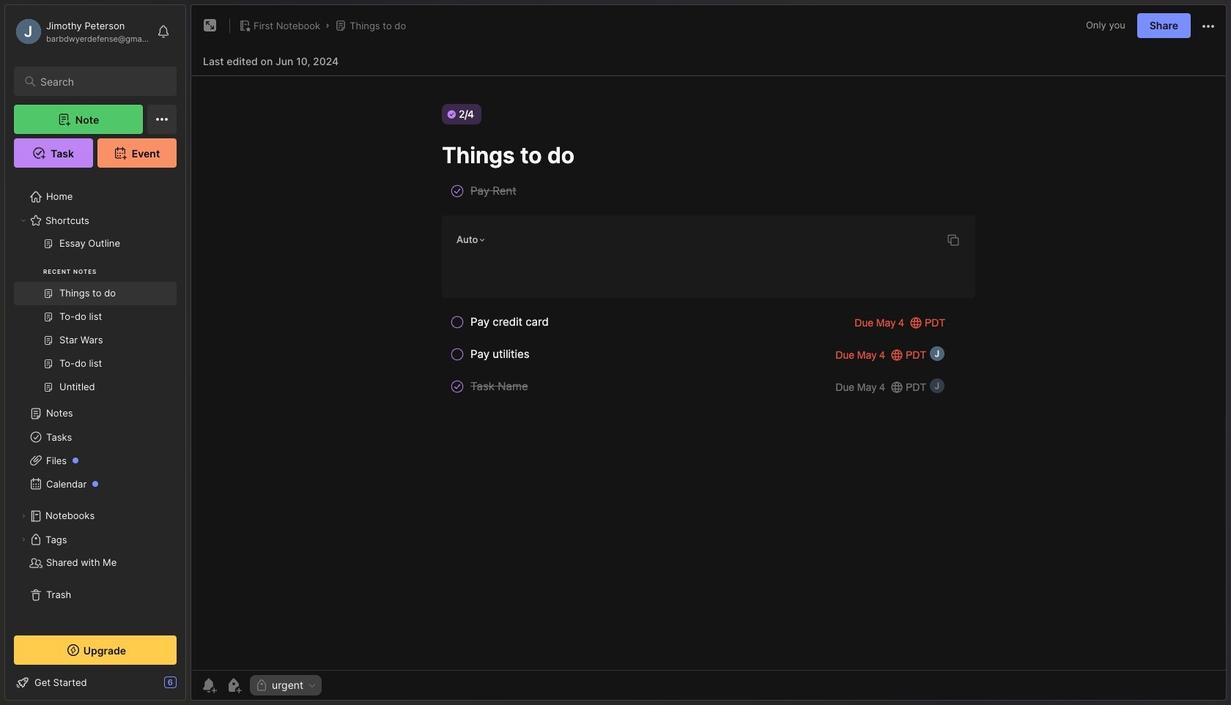 Task type: locate. For each thing, give the bounding box(es) containing it.
none search field inside "main" element
[[40, 73, 163, 90]]

Account field
[[14, 17, 149, 46]]

expand notebooks image
[[19, 512, 28, 521]]

click to collapse image
[[185, 679, 196, 696]]

group inside "main" element
[[14, 232, 177, 408]]

main element
[[0, 0, 191, 706]]

None search field
[[40, 73, 163, 90]]

expand note image
[[202, 17, 219, 34]]

tree
[[5, 177, 185, 623]]

more actions image
[[1200, 17, 1217, 35]]

add a reminder image
[[200, 677, 218, 695]]

Help and Learning task checklist field
[[5, 671, 185, 695]]

Search text field
[[40, 75, 163, 89]]

More actions field
[[1200, 16, 1217, 35]]

group
[[14, 232, 177, 408]]



Task type: describe. For each thing, give the bounding box(es) containing it.
expand tags image
[[19, 536, 28, 544]]

add tag image
[[225, 677, 243, 695]]

tree inside "main" element
[[5, 177, 185, 623]]

note window element
[[191, 4, 1227, 705]]

Note Editor text field
[[191, 75, 1226, 671]]

urgent Tag actions field
[[303, 681, 317, 691]]



Task type: vqa. For each thing, say whether or not it's contained in the screenshot.
'note editor' text field
yes



